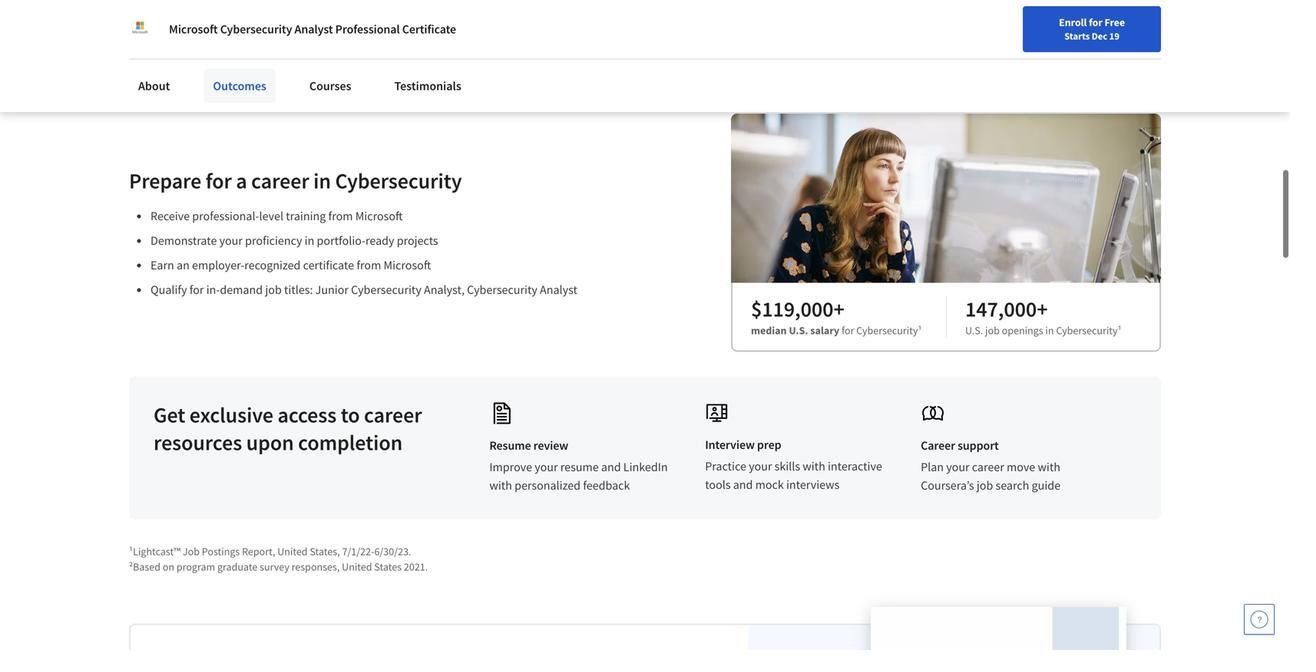 Task type: vqa. For each thing, say whether or not it's contained in the screenshot.
coursera image on the top of the page
no



Task type: describe. For each thing, give the bounding box(es) containing it.
resume
[[490, 438, 531, 454]]

learn more about coursera for business link
[[154, 22, 367, 38]]

receive professional-level training from microsoft
[[151, 208, 403, 224]]

and inside interview prep practice your skills with interactive tools and mock interviews
[[733, 477, 753, 493]]

about link
[[129, 69, 179, 103]]

demonstrate
[[151, 233, 217, 248]]

help center image
[[1250, 611, 1269, 629]]

employer-
[[192, 258, 244, 273]]

about
[[138, 78, 170, 94]]

coursera enterprise logos image
[[819, 0, 1126, 28]]

career support plan your career move with coursera's job search guide
[[921, 438, 1061, 493]]

for for demand
[[190, 282, 204, 298]]

about
[[218, 22, 249, 38]]

qualify for in-demand job titles: junior cybersecurity analyst, cybersecurity analyst
[[151, 282, 578, 298]]

training
[[286, 208, 326, 224]]

prepare for a career in cybersecurity
[[129, 167, 462, 194]]

states
[[374, 560, 402, 574]]

exclusive
[[190, 402, 273, 429]]

for for starts
[[1089, 15, 1103, 29]]

u.s. inside 147,000 + u.s. job openings in cybersecurity ¹
[[966, 324, 983, 338]]

review
[[534, 438, 569, 454]]

demonstrate your proficiency in portfolio-ready projects
[[151, 233, 438, 248]]

testimonials
[[394, 78, 461, 94]]

earn an employer-recognized certificate from microsoft
[[151, 258, 431, 273]]

receive
[[151, 208, 190, 224]]

enroll
[[1059, 15, 1087, 29]]

projects
[[397, 233, 438, 248]]

resume
[[561, 460, 599, 475]]

interview prep practice your skills with interactive tools and mock interviews
[[705, 437, 882, 493]]

prep
[[757, 437, 782, 453]]

$119,000
[[751, 296, 834, 323]]

for left business
[[302, 22, 318, 38]]

free
[[1105, 15, 1125, 29]]

cybersecurity right "more"
[[220, 22, 292, 37]]

career for access
[[364, 402, 422, 429]]

job inside career support plan your career move with coursera's job search guide
[[977, 478, 993, 493]]

move
[[1007, 460, 1036, 475]]

earn
[[151, 258, 174, 273]]

microsoft image
[[129, 18, 151, 40]]

responses,
[[292, 560, 340, 574]]

outcomes link
[[204, 69, 276, 103]]

linkedin
[[624, 460, 668, 475]]

cybersecurity down ready
[[351, 282, 422, 298]]

support
[[958, 438, 999, 454]]

skills
[[775, 459, 800, 474]]

english button
[[968, 0, 1061, 50]]

professional
[[335, 22, 400, 37]]

0 vertical spatial in
[[314, 167, 331, 194]]

+ for 147,000
[[1037, 296, 1048, 323]]

interviews
[[787, 477, 840, 493]]

with inside resume review improve your resume and linkedin with personalized feedback
[[490, 478, 512, 493]]

an
[[177, 258, 190, 273]]

cybersecurity inside $119,000 + median u.s. salary for cybersecurity ¹
[[857, 324, 918, 338]]

testimonials link
[[385, 69, 471, 103]]

$119,000 + median u.s. salary for cybersecurity ¹
[[751, 296, 922, 338]]

147,000 + u.s. job openings in cybersecurity ¹
[[966, 296, 1122, 338]]

survey
[[260, 560, 289, 574]]

6/30/23.
[[374, 545, 411, 559]]

states,
[[310, 545, 340, 559]]

ready
[[366, 233, 394, 248]]

median
[[751, 324, 787, 338]]

improve
[[490, 460, 532, 475]]

graduate
[[217, 560, 258, 574]]

demand
[[220, 282, 263, 298]]

on
[[163, 560, 174, 574]]

outcomes
[[213, 78, 266, 94]]

coursera career certificate image
[[871, 608, 1127, 651]]

business
[[320, 22, 367, 38]]

cybersecurity right analyst, at the top
[[467, 282, 538, 298]]

level
[[259, 208, 283, 224]]

0 vertical spatial united
[[277, 545, 308, 559]]

2 vertical spatial microsoft
[[384, 258, 431, 273]]

courses
[[309, 78, 351, 94]]

get
[[154, 402, 185, 429]]

more
[[187, 22, 215, 38]]

prepare
[[129, 167, 201, 194]]

tools
[[705, 477, 731, 493]]

get exclusive access to career resources upon completion
[[154, 402, 422, 456]]



Task type: locate. For each thing, give the bounding box(es) containing it.
titles:
[[284, 282, 313, 298]]

career for plan
[[972, 460, 1005, 475]]

career inside "get exclusive access to career resources upon completion"
[[364, 402, 422, 429]]

for up dec
[[1089, 15, 1103, 29]]

plan
[[921, 460, 944, 475]]

0 horizontal spatial and
[[601, 460, 621, 475]]

for inside enroll for free starts dec 19
[[1089, 15, 1103, 29]]

0 horizontal spatial +
[[834, 296, 845, 323]]

2 horizontal spatial with
[[1038, 460, 1061, 475]]

your inside resume review improve your resume and linkedin with personalized feedback
[[535, 460, 558, 475]]

career up receive professional-level training from microsoft
[[251, 167, 309, 194]]

1 vertical spatial microsoft
[[355, 208, 403, 224]]

microsoft cybersecurity analyst professional certificate
[[169, 22, 456, 37]]

2 u.s. from the left
[[966, 324, 983, 338]]

0 vertical spatial and
[[601, 460, 621, 475]]

report,
[[242, 545, 275, 559]]

for left in-
[[190, 282, 204, 298]]

show notifications image
[[1083, 19, 1101, 38]]

certificate
[[303, 258, 354, 273]]

+ for $119,000
[[834, 296, 845, 323]]

0 vertical spatial from
[[328, 208, 353, 224]]

0 horizontal spatial ¹
[[918, 324, 922, 338]]

cybersecurity
[[220, 22, 292, 37], [335, 167, 462, 194], [351, 282, 422, 298], [467, 282, 538, 298], [857, 324, 918, 338], [1056, 324, 1118, 338]]

your up the personalized
[[535, 460, 558, 475]]

career
[[251, 167, 309, 194], [364, 402, 422, 429], [972, 460, 1005, 475]]

qualify
[[151, 282, 187, 298]]

0 horizontal spatial with
[[490, 478, 512, 493]]

+ up openings
[[1037, 296, 1048, 323]]

1 horizontal spatial career
[[364, 402, 422, 429]]

0 vertical spatial microsoft
[[169, 22, 218, 37]]

microsoft up ready
[[355, 208, 403, 224]]

microsoft down projects
[[384, 258, 431, 273]]

1 u.s. from the left
[[789, 324, 808, 338]]

1 horizontal spatial ¹
[[1118, 324, 1122, 338]]

search
[[996, 478, 1030, 493]]

1 vertical spatial analyst
[[540, 282, 578, 298]]

for
[[1089, 15, 1103, 29], [302, 22, 318, 38], [206, 167, 232, 194], [190, 282, 204, 298], [842, 324, 854, 338]]

0 horizontal spatial united
[[277, 545, 308, 559]]

with inside interview prep practice your skills with interactive tools and mock interviews
[[803, 459, 826, 474]]

practice
[[705, 459, 747, 474]]

1 vertical spatial from
[[357, 258, 381, 273]]

from up qualify for in-demand job titles: junior cybersecurity analyst, cybersecurity analyst
[[357, 258, 381, 273]]

and inside resume review improve your resume and linkedin with personalized feedback
[[601, 460, 621, 475]]

u.s. inside $119,000 + median u.s. salary for cybersecurity ¹
[[789, 324, 808, 338]]

1 vertical spatial career
[[364, 402, 422, 429]]

analyst,
[[424, 282, 465, 298]]

cybersecurity right 'salary' at right
[[857, 324, 918, 338]]

2 vertical spatial career
[[972, 460, 1005, 475]]

¹ for 147,000
[[1118, 324, 1122, 338]]

2 ¹ from the left
[[1118, 324, 1122, 338]]

united up survey at the bottom
[[277, 545, 308, 559]]

your down professional-
[[219, 233, 243, 248]]

united down 7/1/22-
[[342, 560, 372, 574]]

cybersecurity inside 147,000 + u.s. job openings in cybersecurity ¹
[[1056, 324, 1118, 338]]

u.s. down $119,000
[[789, 324, 808, 338]]

your for resume review improve your resume and linkedin with personalized feedback
[[535, 460, 558, 475]]

cybersecurity up ready
[[335, 167, 462, 194]]

from
[[328, 208, 353, 224], [357, 258, 381, 273]]

with down improve
[[490, 478, 512, 493]]

for for career
[[206, 167, 232, 194]]

microsoft
[[169, 22, 218, 37], [355, 208, 403, 224], [384, 258, 431, 273]]

0 vertical spatial job
[[265, 282, 282, 298]]

7/1/22-
[[342, 545, 374, 559]]

portfolio-
[[317, 233, 366, 248]]

program
[[177, 560, 215, 574]]

in
[[314, 167, 331, 194], [305, 233, 314, 248], [1046, 324, 1054, 338]]

job
[[183, 545, 200, 559]]

0 horizontal spatial career
[[251, 167, 309, 194]]

for right 'salary' at right
[[842, 324, 854, 338]]

with up the guide
[[1038, 460, 1061, 475]]

your for career support plan your career move with coursera's job search guide
[[946, 460, 970, 475]]

1 vertical spatial and
[[733, 477, 753, 493]]

None search field
[[219, 10, 588, 40]]

coursera's
[[921, 478, 974, 493]]

a
[[236, 167, 247, 194]]

with up interviews
[[803, 459, 826, 474]]

1 vertical spatial united
[[342, 560, 372, 574]]

in inside 147,000 + u.s. job openings in cybersecurity ¹
[[1046, 324, 1054, 338]]

career
[[921, 438, 956, 454]]

2 + from the left
[[1037, 296, 1048, 323]]

¹
[[918, 324, 922, 338], [1118, 324, 1122, 338]]

job down recognized
[[265, 282, 282, 298]]

salary
[[811, 324, 840, 338]]

your up coursera's
[[946, 460, 970, 475]]

1 horizontal spatial and
[[733, 477, 753, 493]]

¹ inside $119,000 + median u.s. salary for cybersecurity ¹
[[918, 324, 922, 338]]

with
[[803, 459, 826, 474], [1038, 460, 1061, 475], [490, 478, 512, 493]]

¹lightcast™ job postings report, united states, 7/1/22-6/30/23. ²based on program graduate survey responses, united states 2021.
[[129, 545, 428, 574]]

¹ inside 147,000 + u.s. job openings in cybersecurity ¹
[[1118, 324, 1122, 338]]

1 vertical spatial job
[[986, 324, 1000, 338]]

to
[[341, 402, 360, 429]]

2 horizontal spatial career
[[972, 460, 1005, 475]]

enroll for free starts dec 19
[[1059, 15, 1125, 42]]

1 horizontal spatial +
[[1037, 296, 1048, 323]]

0 horizontal spatial u.s.
[[789, 324, 808, 338]]

job down the 147,000
[[986, 324, 1000, 338]]

and
[[601, 460, 621, 475], [733, 477, 753, 493]]

career right to
[[364, 402, 422, 429]]

2 vertical spatial in
[[1046, 324, 1054, 338]]

recognized
[[244, 258, 301, 273]]

with inside career support plan your career move with coursera's job search guide
[[1038, 460, 1061, 475]]

access
[[278, 402, 337, 429]]

learn more about coursera for business
[[154, 22, 367, 38]]

your inside career support plan your career move with coursera's job search guide
[[946, 460, 970, 475]]

career down support
[[972, 460, 1005, 475]]

personalized
[[515, 478, 581, 493]]

0 vertical spatial career
[[251, 167, 309, 194]]

dec
[[1092, 30, 1108, 42]]

certificate
[[402, 22, 456, 37]]

+ inside $119,000 + median u.s. salary for cybersecurity ¹
[[834, 296, 845, 323]]

interview
[[705, 437, 755, 453]]

junior
[[315, 282, 349, 298]]

1 ¹ from the left
[[918, 324, 922, 338]]

and right tools
[[733, 477, 753, 493]]

upon
[[246, 429, 294, 456]]

+
[[834, 296, 845, 323], [1037, 296, 1048, 323]]

career inside career support plan your career move with coursera's job search guide
[[972, 460, 1005, 475]]

+ up 'salary' at right
[[834, 296, 845, 323]]

proficiency
[[245, 233, 302, 248]]

coursera
[[252, 22, 300, 38]]

your up mock
[[749, 459, 772, 474]]

english
[[996, 17, 1033, 33]]

job left search on the bottom of page
[[977, 478, 993, 493]]

for left a
[[206, 167, 232, 194]]

your inside interview prep practice your skills with interactive tools and mock interviews
[[749, 459, 772, 474]]

mock
[[756, 477, 784, 493]]

completion
[[298, 429, 403, 456]]

learn
[[154, 22, 185, 38]]

1 horizontal spatial with
[[803, 459, 826, 474]]

from up "portfolio-"
[[328, 208, 353, 224]]

+ inside 147,000 + u.s. job openings in cybersecurity ¹
[[1037, 296, 1048, 323]]

postings
[[202, 545, 240, 559]]

1 vertical spatial in
[[305, 233, 314, 248]]

your for interview prep practice your skills with interactive tools and mock interviews
[[749, 459, 772, 474]]

²based
[[129, 560, 161, 574]]

analyst
[[295, 22, 333, 37], [540, 282, 578, 298]]

cybersecurity right openings
[[1056, 324, 1118, 338]]

in down training
[[305, 233, 314, 248]]

resources
[[154, 429, 242, 456]]

interactive
[[828, 459, 882, 474]]

professional-
[[192, 208, 259, 224]]

0 horizontal spatial from
[[328, 208, 353, 224]]

1 + from the left
[[834, 296, 845, 323]]

1 horizontal spatial from
[[357, 258, 381, 273]]

in-
[[206, 282, 220, 298]]

1 horizontal spatial u.s.
[[966, 324, 983, 338]]

job inside 147,000 + u.s. job openings in cybersecurity ¹
[[986, 324, 1000, 338]]

in right openings
[[1046, 324, 1054, 338]]

2 vertical spatial job
[[977, 478, 993, 493]]

¹lightcast™
[[129, 545, 181, 559]]

0 horizontal spatial analyst
[[295, 22, 333, 37]]

feedback
[[583, 478, 630, 493]]

u.s. down the 147,000
[[966, 324, 983, 338]]

openings
[[1002, 324, 1044, 338]]

1 horizontal spatial united
[[342, 560, 372, 574]]

resume review improve your resume and linkedin with personalized feedback
[[490, 438, 668, 493]]

in up training
[[314, 167, 331, 194]]

your
[[219, 233, 243, 248], [749, 459, 772, 474], [535, 460, 558, 475], [946, 460, 970, 475]]

starts
[[1065, 30, 1090, 42]]

1 horizontal spatial analyst
[[540, 282, 578, 298]]

courses link
[[300, 69, 361, 103]]

and up feedback
[[601, 460, 621, 475]]

0 vertical spatial analyst
[[295, 22, 333, 37]]

19
[[1110, 30, 1120, 42]]

microsoft right microsoft icon
[[169, 22, 218, 37]]

for inside $119,000 + median u.s. salary for cybersecurity ¹
[[842, 324, 854, 338]]

¹ for $119,000
[[918, 324, 922, 338]]

147,000
[[966, 296, 1037, 323]]



